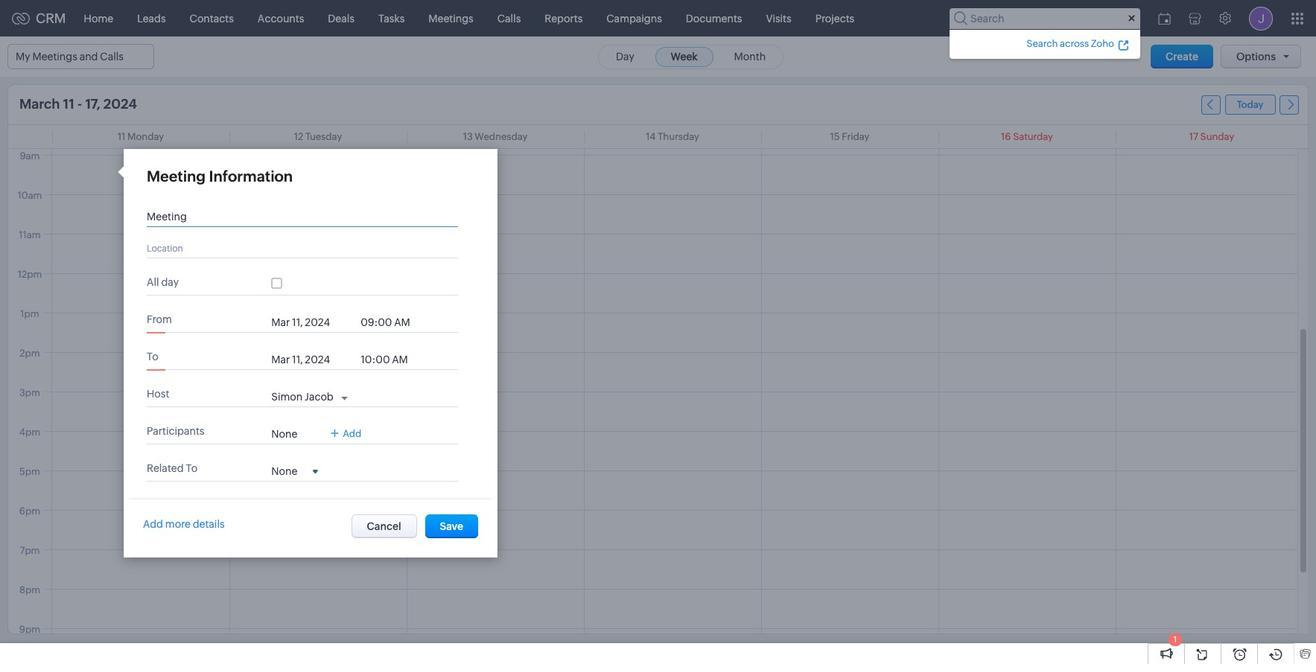 Task type: vqa. For each thing, say whether or not it's contained in the screenshot.
CAN
no



Task type: describe. For each thing, give the bounding box(es) containing it.
reports link
[[533, 0, 595, 36]]

campaigns
[[607, 12, 662, 24]]

1 vertical spatial meetings
[[32, 51, 77, 63]]

all
[[147, 276, 159, 288]]

calls link
[[486, 0, 533, 36]]

13 wednesday
[[463, 131, 528, 142]]

tuesday
[[306, 131, 342, 142]]

month
[[734, 50, 766, 62]]

7pm
[[20, 545, 40, 557]]

17 sunday
[[1190, 131, 1235, 142]]

mmm d, yyyy text field for from
[[271, 317, 353, 329]]

week
[[671, 50, 698, 62]]

across
[[1060, 38, 1089, 49]]

leads link
[[125, 0, 178, 36]]

details
[[193, 519, 225, 531]]

projects link
[[804, 0, 867, 36]]

from
[[147, 314, 172, 326]]

0 horizontal spatial calls
[[100, 51, 124, 63]]

related
[[147, 463, 184, 475]]

campaigns link
[[595, 0, 674, 36]]

saturday
[[1014, 131, 1054, 142]]

sunday
[[1201, 131, 1235, 142]]

participants
[[147, 425, 205, 437]]

meeting
[[147, 168, 206, 185]]

leads
[[137, 12, 166, 24]]

11am
[[19, 230, 41, 241]]

search across zoho
[[1027, 38, 1115, 49]]

4pm
[[19, 427, 40, 438]]

all day
[[147, 276, 179, 288]]

accounts
[[258, 12, 304, 24]]

17,
[[85, 96, 100, 112]]

logo image
[[12, 12, 30, 24]]

visits
[[766, 12, 792, 24]]

accounts link
[[246, 0, 316, 36]]

16 saturday
[[1002, 131, 1054, 142]]

day
[[161, 276, 179, 288]]

12pm
[[18, 269, 42, 280]]

home
[[84, 12, 113, 24]]

search
[[1027, 38, 1058, 49]]

14 thursday
[[646, 131, 700, 142]]

12 tuesday
[[294, 131, 342, 142]]

create
[[1166, 51, 1199, 63]]

deals link
[[316, 0, 367, 36]]

contacts
[[190, 12, 234, 24]]

contacts link
[[178, 0, 246, 36]]

mmm d, yyyy text field for to
[[271, 354, 353, 366]]

meetings link
[[417, 0, 486, 36]]

hh:mm a text field for from
[[361, 317, 420, 329]]

-
[[77, 96, 82, 112]]

0 vertical spatial to
[[147, 351, 159, 363]]

simon jacob
[[271, 391, 334, 403]]

meeting information
[[147, 168, 293, 185]]

day
[[616, 50, 635, 62]]

profile element
[[1241, 0, 1282, 36]]

month link
[[719, 47, 782, 67]]

tasks link
[[367, 0, 417, 36]]

6pm
[[19, 506, 40, 517]]

and
[[79, 51, 98, 63]]

3pm
[[19, 387, 40, 399]]

14
[[646, 131, 656, 142]]

2pm
[[20, 348, 40, 359]]

9pm
[[19, 624, 40, 636]]

host
[[147, 388, 169, 400]]



Task type: locate. For each thing, give the bounding box(es) containing it.
to right related
[[186, 463, 198, 475]]

1 horizontal spatial meetings
[[429, 12, 474, 24]]

1 none from the top
[[271, 428, 298, 440]]

crm link
[[12, 10, 66, 26]]

related to
[[147, 463, 198, 475]]

zoho
[[1091, 38, 1115, 49]]

march 11 - 17, 2024
[[19, 96, 137, 112]]

0 horizontal spatial 11
[[63, 96, 74, 112]]

meetings left calls link at the left of page
[[429, 12, 474, 24]]

0 vertical spatial none
[[271, 428, 298, 440]]

1 vertical spatial add
[[143, 519, 163, 531]]

1 vertical spatial 11
[[118, 131, 126, 142]]

profile image
[[1250, 6, 1273, 30]]

calls left reports
[[498, 12, 521, 24]]

crm
[[36, 10, 66, 26]]

mmm d, yyyy text field
[[271, 317, 353, 329], [271, 354, 353, 366]]

2024
[[103, 96, 137, 112]]

0 vertical spatial add
[[343, 428, 362, 439]]

Title text field
[[147, 211, 445, 223]]

13
[[463, 131, 473, 142]]

11 left monday at the left of page
[[118, 131, 126, 142]]

None field
[[271, 465, 318, 478]]

deals
[[328, 12, 355, 24]]

1 horizontal spatial add
[[343, 428, 362, 439]]

visits link
[[754, 0, 804, 36]]

0 vertical spatial hh:mm a text field
[[361, 317, 420, 329]]

15 friday
[[831, 131, 870, 142]]

10am
[[17, 190, 42, 201]]

hh:mm a text field for to
[[361, 354, 420, 366]]

my meetings and calls
[[16, 51, 124, 63]]

16
[[1002, 131, 1012, 142]]

1 horizontal spatial to
[[186, 463, 198, 475]]

information
[[209, 168, 293, 185]]

0 horizontal spatial meetings
[[32, 51, 77, 63]]

Location text field
[[147, 242, 445, 254]]

1
[[1174, 636, 1178, 645]]

1 hh:mm a text field from the top
[[361, 317, 420, 329]]

search across zoho link
[[1025, 35, 1132, 51]]

11 monday
[[118, 131, 164, 142]]

2 mmm d, yyyy text field from the top
[[271, 354, 353, 366]]

1 vertical spatial to
[[186, 463, 198, 475]]

week link
[[655, 47, 714, 67]]

1 vertical spatial calls
[[100, 51, 124, 63]]

17
[[1190, 131, 1199, 142]]

calls right and
[[100, 51, 124, 63]]

options
[[1237, 51, 1276, 63]]

12
[[294, 131, 304, 142]]

tasks
[[378, 12, 405, 24]]

none inside field
[[271, 466, 298, 478]]

day link
[[601, 47, 650, 67]]

thursday
[[658, 131, 700, 142]]

add for add more details
[[143, 519, 163, 531]]

hh:mm a text field
[[361, 317, 420, 329], [361, 354, 420, 366]]

add more details
[[143, 519, 225, 531]]

5pm
[[19, 466, 40, 478]]

to
[[147, 351, 159, 363], [186, 463, 198, 475]]

march
[[19, 96, 60, 112]]

more
[[165, 519, 191, 531]]

documents link
[[674, 0, 754, 36]]

1 horizontal spatial 11
[[118, 131, 126, 142]]

simon
[[271, 391, 303, 403]]

2 none from the top
[[271, 466, 298, 478]]

add for add "link"
[[343, 428, 362, 439]]

1 mmm d, yyyy text field from the top
[[271, 317, 353, 329]]

0 horizontal spatial add
[[143, 519, 163, 531]]

wednesday
[[475, 131, 528, 142]]

0 vertical spatial meetings
[[429, 12, 474, 24]]

friday
[[842, 131, 870, 142]]

1pm
[[20, 308, 39, 320]]

0 vertical spatial mmm d, yyyy text field
[[271, 317, 353, 329]]

1 vertical spatial mmm d, yyyy text field
[[271, 354, 353, 366]]

today
[[1237, 99, 1264, 110]]

8pm
[[19, 585, 40, 596]]

to up "host"
[[147, 351, 159, 363]]

0 vertical spatial calls
[[498, 12, 521, 24]]

11 left -
[[63, 96, 74, 112]]

home link
[[72, 0, 125, 36]]

0 vertical spatial 11
[[63, 96, 74, 112]]

meetings
[[429, 12, 474, 24], [32, 51, 77, 63]]

15
[[831, 131, 840, 142]]

add more details link
[[143, 519, 225, 531]]

1 vertical spatial none
[[271, 466, 298, 478]]

documents
[[686, 12, 743, 24]]

reports
[[545, 12, 583, 24]]

projects
[[816, 12, 855, 24]]

add link
[[331, 428, 362, 439]]

add
[[343, 428, 362, 439], [143, 519, 163, 531]]

calls
[[498, 12, 521, 24], [100, 51, 124, 63]]

1 vertical spatial hh:mm a text field
[[361, 354, 420, 366]]

2 hh:mm a text field from the top
[[361, 354, 420, 366]]

jacob
[[305, 391, 334, 403]]

my
[[16, 51, 30, 63]]

None button
[[351, 515, 417, 539], [425, 515, 478, 539], [351, 515, 417, 539], [425, 515, 478, 539]]

1 horizontal spatial calls
[[498, 12, 521, 24]]

0 horizontal spatial to
[[147, 351, 159, 363]]

meetings right my
[[32, 51, 77, 63]]

today link
[[1226, 95, 1276, 115]]

9am
[[20, 151, 40, 162]]



